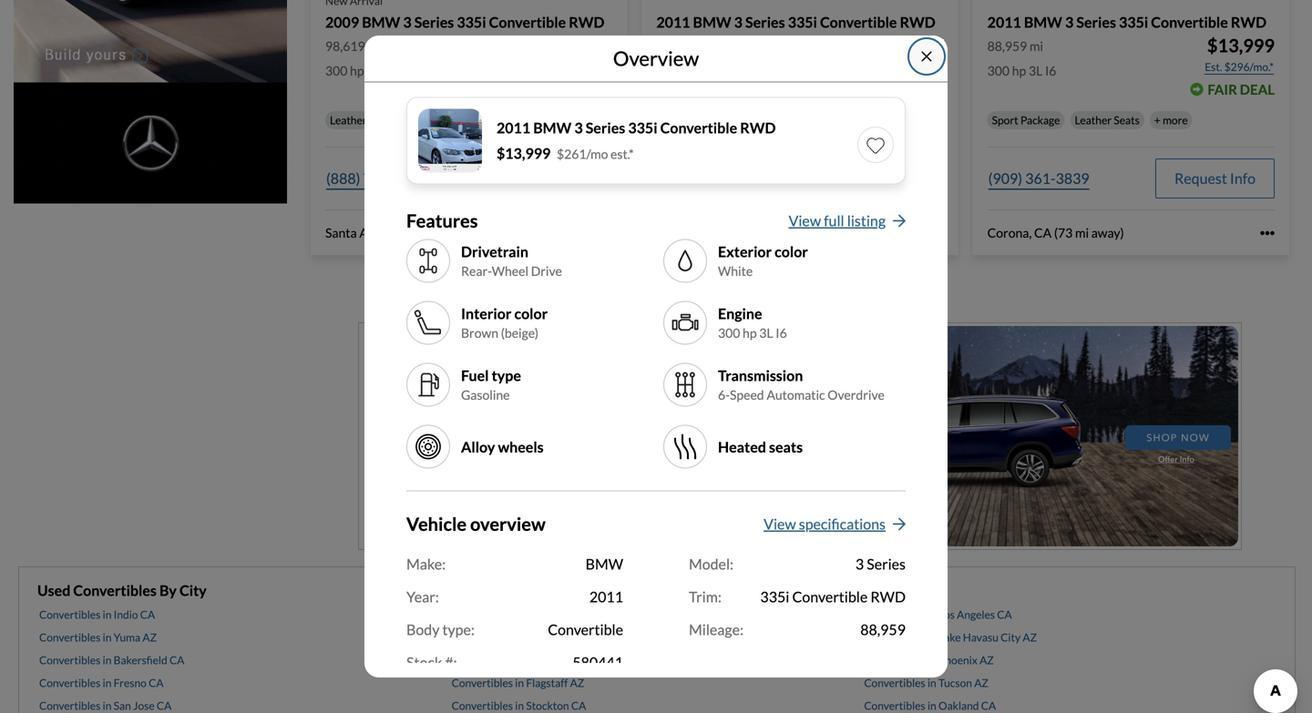 Task type: describe. For each thing, give the bounding box(es) containing it.
convertibles in lake havasu city az
[[864, 631, 1037, 644]]

year:
[[407, 588, 439, 606]]

convertibles for convertibles in phoenix az
[[864, 654, 926, 667]]

rear-
[[461, 263, 492, 279]]

$296/mo.*
[[1225, 60, 1274, 74]]

gasoline
[[461, 387, 510, 403]]

convertibles in indio ca
[[39, 608, 155, 622]]

1 horizontal spatial advertisement region
[[358, 322, 1242, 550]]

convertibles for convertibles in oakland ca
[[864, 700, 926, 713]]

hp inside engine 300 hp 3l i6
[[743, 325, 757, 341]]

convertibles in las vegas nv link
[[452, 654, 590, 667]]

series inside 2011 bmw 3 series 335i convertible rwd $13,999 $261/mo est.*
[[586, 119, 625, 137]]

2011 up barbara
[[590, 588, 623, 606]]

info for $13,999
[[1230, 170, 1256, 187]]

navigation
[[410, 114, 462, 127]]

convertible inside 2011 bmw 3 series 335i convertible rwd $13,999 $261/mo est.*
[[660, 119, 737, 137]]

2009
[[325, 13, 359, 31]]

fuel type gasoline
[[461, 367, 521, 403]]

3l for 102,306
[[698, 63, 712, 79]]

+ more for leather seats
[[1155, 114, 1188, 127]]

buena
[[657, 225, 692, 241]]

(888)
[[326, 170, 360, 187]]

in for lake
[[928, 631, 937, 644]]

jose
[[133, 700, 155, 713]]

transmission
[[718, 367, 803, 384]]

mi inside 102,306 mi 300 hp 3l i6
[[706, 38, 720, 54]]

convertibles for convertibles in los angeles ca
[[864, 608, 926, 622]]

stock
[[407, 654, 442, 672]]

convertibles in flagstaff az link
[[452, 677, 584, 690]]

2011 bmw 3 series 335i convertible rwd for $13,999
[[988, 13, 1267, 31]]

view specifications
[[764, 515, 886, 533]]

convertibles in fresno ca link
[[39, 677, 164, 690]]

1 fair deal from the left
[[546, 81, 613, 98]]

$13,999 est. $296/mo.*
[[1205, 35, 1275, 74]]

(909)
[[989, 170, 1023, 187]]

convertibles for convertibles in san jose ca
[[39, 700, 101, 713]]

102,306 mi 300 hp 3l i6
[[657, 38, 726, 79]]

ana,
[[359, 225, 384, 241]]

ca left (84
[[726, 225, 743, 241]]

ca right angeles
[[997, 608, 1012, 622]]

ca right indio
[[140, 608, 155, 622]]

body type:
[[407, 621, 475, 639]]

fair for $13,999
[[1208, 81, 1238, 98]]

(657) 837-0933 button
[[657, 159, 760, 199]]

(888) 701-4843
[[326, 170, 428, 187]]

exterior
[[718, 243, 772, 260]]

88,959 for 88,959 mi 300 hp 3l i6
[[988, 38, 1027, 54]]

heated seats
[[718, 438, 803, 456]]

convertibles in los angeles ca
[[864, 608, 1012, 622]]

drive
[[531, 263, 562, 279]]

$13,999 inside 2011 bmw 3 series 335i convertible rwd $13,999 $261/mo est.*
[[497, 145, 551, 162]]

bakersfield
[[114, 654, 167, 667]]

convertibles for convertibles in indio ca
[[39, 608, 101, 622]]

convertibles in santa barbara ca link
[[452, 631, 611, 644]]

1 request info from the left
[[513, 170, 594, 187]]

est. for $11,995
[[874, 60, 891, 74]]

1 fair from the left
[[546, 81, 575, 98]]

convertibles in bakersfield ca
[[39, 654, 184, 667]]

ca right stockton
[[571, 700, 586, 713]]

0 horizontal spatial city
[[180, 582, 207, 600]]

580441
[[573, 654, 623, 672]]

az for convertibles in yuma az
[[143, 631, 157, 644]]

in for santa
[[515, 631, 524, 644]]

convertibles in phoenix az link
[[864, 654, 994, 667]]

mi inside 88,959 mi 300 hp 3l i6
[[1030, 38, 1044, 54]]

buena park, ca (84 mi away)
[[657, 225, 816, 241]]

bmw up 88,959 mi 300 hp 3l i6
[[1024, 13, 1063, 31]]

bmw inside 2011 bmw 3 series 335i convertible rwd $13,999 $261/mo est.*
[[533, 119, 572, 137]]

bmw up 102,306
[[693, 13, 732, 31]]

view full listing
[[789, 212, 886, 230]]

flagstaff
[[526, 677, 568, 690]]

interior color brown (beige)
[[461, 305, 548, 341]]

stock #:
[[407, 654, 457, 672]]

6-
[[718, 387, 730, 403]]

hp for 102,306
[[681, 63, 695, 79]]

convertibles in las vegas nv
[[452, 654, 590, 667]]

361-
[[1026, 170, 1056, 187]]

(888) 701-4843 button
[[325, 159, 428, 199]]

$11,488
[[545, 35, 613, 57]]

3 away) from the left
[[1092, 225, 1124, 241]]

fair deal for $13,999
[[1208, 81, 1275, 98]]

rwd up $11,995
[[900, 13, 936, 31]]

fresno
[[114, 677, 147, 690]]

bmw up barbara
[[586, 556, 623, 573]]

mileage:
[[689, 621, 744, 639]]

heated seats image
[[671, 433, 700, 462]]

convertible up $11,995
[[820, 13, 897, 31]]

body
[[407, 621, 440, 639]]

in for bakersfield
[[103, 654, 112, 667]]

in for flagstaff
[[515, 677, 524, 690]]

trim:
[[689, 588, 722, 606]]

88,959 for 88,959
[[861, 621, 906, 639]]

convertibles in los angeles ca link
[[864, 608, 1012, 622]]

make:
[[407, 556, 446, 573]]

close modal overview image
[[920, 49, 934, 64]]

$261/mo
[[557, 146, 608, 162]]

ca right oakland
[[981, 700, 996, 713]]

(657)
[[657, 170, 692, 187]]

convertibles for convertibles in stockton ca
[[452, 700, 513, 713]]

deal for $11,995
[[909, 81, 944, 98]]

az for convertibles in tucson az
[[975, 677, 989, 690]]

convertibles for convertibles in las vegas nv
[[452, 654, 513, 667]]

las
[[526, 654, 542, 667]]

convertible up nv
[[548, 621, 623, 639]]

fair for $11,995
[[877, 81, 907, 98]]

seats for $13,999
[[1114, 114, 1140, 127]]

exterior color image
[[671, 247, 700, 276]]

view full listing link
[[789, 210, 906, 239]]

1 deal from the left
[[578, 81, 613, 98]]

convertibles in lake havasu city az link
[[864, 631, 1037, 644]]

vehicle overview
[[407, 514, 546, 536]]

2011 bmw 3 series 335i convertible rwd image
[[418, 109, 482, 173]]

alloy wheels image
[[414, 433, 443, 462]]

az for convertibles in flagstaff az
[[570, 677, 584, 690]]

convertibles for convertibles in fresno ca
[[39, 677, 101, 690]]

barbara
[[555, 631, 594, 644]]

88,959 mi 300 hp 3l i6
[[988, 38, 1057, 79]]

1 leather seats from the left
[[330, 114, 395, 127]]

convertibles in yuma az link
[[39, 631, 157, 644]]

overview
[[613, 47, 699, 70]]

engine image
[[671, 309, 700, 338]]

est. $296/mo.* button
[[1204, 58, 1275, 76]]

est. $254/mo.* button
[[873, 58, 944, 76]]

away) for (84 mi away)
[[783, 225, 816, 241]]

convertibles up indio
[[73, 582, 157, 600]]

in for tucson
[[928, 677, 937, 690]]

bmw right 2009
[[362, 13, 400, 31]]

2011 inside 2011 bmw 3 series 335i convertible rwd $13,999 $261/mo est.*
[[497, 119, 531, 137]]

wheels
[[498, 438, 544, 456]]

2011 bmw 3 series 335i convertible rwd $13,999 $261/mo est.*
[[497, 119, 776, 162]]

wheel
[[492, 263, 529, 279]]

hp for 88,959
[[1012, 63, 1027, 79]]

i6 for 98,619 mi 300 hp 3l i6
[[383, 63, 394, 79]]

used
[[37, 582, 70, 600]]

seats
[[769, 438, 803, 456]]

convertibles in san jose ca
[[39, 700, 172, 713]]

2 (73 from the left
[[1054, 225, 1073, 241]]

ca right bakersfield
[[170, 654, 184, 667]]

type
[[492, 367, 521, 384]]

heated
[[718, 438, 766, 456]]

1 request from the left
[[513, 170, 565, 187]]

full
[[824, 212, 845, 230]]

specifications
[[799, 515, 886, 533]]

in for stockton
[[515, 700, 524, 713]]

request info button for $11,995
[[825, 159, 944, 199]]

convertibles in yuma az
[[39, 631, 157, 644]]

convertibles in stockton ca
[[452, 700, 586, 713]]

navigation system
[[410, 114, 499, 127]]

convertibles for convertibles in santa barbara ca
[[452, 631, 513, 644]]

1 (73 from the left
[[407, 225, 425, 241]]

request info for $11,995
[[844, 170, 925, 187]]

view for vehicle overview
[[764, 515, 796, 533]]

convertibles in oakland ca
[[864, 700, 996, 713]]

1 horizontal spatial santa
[[526, 631, 553, 644]]

convertible up "$13,999 est. $296/mo.*"
[[1151, 13, 1228, 31]]

in for san
[[103, 700, 112, 713]]

ca up 580441 on the left of page
[[596, 631, 611, 644]]

$13,999 inside "$13,999 est. $296/mo.*"
[[1208, 35, 1275, 57]]

used convertibles by city
[[37, 582, 207, 600]]

arrow right image
[[893, 214, 906, 228]]

convertibles in tucson az
[[864, 677, 989, 690]]

listing
[[847, 212, 886, 230]]

convertible up $11,488
[[489, 13, 566, 31]]

(beige)
[[501, 325, 539, 341]]

transmission image
[[671, 371, 700, 400]]

in for oakland
[[928, 700, 937, 713]]

convertibles for convertibles in bakersfield ca
[[39, 654, 101, 667]]

speed
[[730, 387, 764, 403]]

convertibles in tucson az link
[[864, 677, 989, 690]]

i6 for 88,959 mi 300 hp 3l i6
[[1045, 63, 1057, 79]]

more for system
[[522, 114, 547, 127]]

2011 up 88,959 mi 300 hp 3l i6
[[988, 13, 1022, 31]]

1 vertical spatial city
[[1001, 631, 1021, 644]]

fuel
[[461, 367, 489, 384]]



Task type: locate. For each thing, give the bounding box(es) containing it.
away)
[[444, 225, 477, 241], [783, 225, 816, 241], [1092, 225, 1124, 241]]

az right yuma
[[143, 631, 157, 644]]

0 vertical spatial color
[[775, 243, 808, 260]]

0 horizontal spatial request info
[[513, 170, 594, 187]]

convertibles down convertibles in phoenix az
[[864, 677, 926, 690]]

1 info from the left
[[568, 170, 594, 187]]

tucson
[[939, 677, 972, 690]]

in up convertibles in san jose ca
[[103, 677, 112, 690]]

88,959 right close modal overview icon
[[988, 38, 1027, 54]]

leather seats for $11,995
[[744, 114, 809, 127]]

(84
[[745, 225, 764, 241]]

package up 361-
[[1021, 114, 1060, 127]]

1 horizontal spatial fair deal
[[877, 81, 944, 98]]

1 horizontal spatial away)
[[783, 225, 816, 241]]

az down havasu
[[980, 654, 994, 667]]

automatic
[[767, 387, 825, 403]]

phoenix
[[939, 654, 978, 667]]

deal down "$296/mo.*"
[[1240, 81, 1275, 98]]

0 horizontal spatial request info button
[[493, 159, 613, 199]]

4843
[[394, 170, 428, 187]]

az right havasu
[[1023, 631, 1037, 644]]

1 sport package from the left
[[661, 114, 729, 127]]

rwd inside 2011 bmw 3 series 335i convertible rwd $13,999 $261/mo est.*
[[740, 119, 776, 137]]

2 horizontal spatial leather seats
[[1075, 114, 1140, 127]]

convertibles in indio ca link
[[39, 608, 155, 622]]

0 horizontal spatial est.
[[874, 60, 891, 74]]

#:
[[445, 654, 457, 672]]

bmw up '$261/mo'
[[533, 119, 572, 137]]

3l for 88,959
[[1029, 63, 1043, 79]]

i6 for 102,306 mi 300 hp 3l i6
[[714, 63, 726, 79]]

2 horizontal spatial away)
[[1092, 225, 1124, 241]]

0 horizontal spatial 2011 bmw 3 series 335i convertible rwd
[[657, 13, 936, 31]]

1 horizontal spatial +
[[1155, 114, 1161, 127]]

white
[[718, 263, 753, 279]]

+ for leather seats
[[1155, 114, 1161, 127]]

2 more from the left
[[1163, 114, 1188, 127]]

convertibles in phoenix az
[[864, 654, 994, 667]]

3 seats from the left
[[1114, 114, 1140, 127]]

1 request info button from the left
[[493, 159, 613, 199]]

convertibles up convertibles in phoenix az link
[[864, 631, 926, 644]]

request
[[513, 170, 565, 187], [844, 170, 896, 187], [1175, 170, 1228, 187]]

in left san
[[103, 700, 112, 713]]

2011 bmw 3 series 335i convertible rwd for $11,995
[[657, 13, 936, 31]]

300 inside 88,959 mi 300 hp 3l i6
[[988, 63, 1010, 79]]

1 vertical spatial advertisement region
[[358, 322, 1242, 550]]

3l for 98,619
[[367, 63, 381, 79]]

i6 inside engine 300 hp 3l i6
[[776, 325, 787, 341]]

3l inside 88,959 mi 300 hp 3l i6
[[1029, 63, 1043, 79]]

in left yuma
[[103, 631, 112, 644]]

88,959 inside overview dialog
[[861, 621, 906, 639]]

convertibles in san jose ca link
[[39, 700, 172, 713]]

0 horizontal spatial + more
[[513, 114, 547, 127]]

est. down $11,995
[[874, 60, 891, 74]]

leather seats for $13,999
[[1075, 114, 1140, 127]]

alloy
[[461, 438, 495, 456]]

3 series
[[856, 556, 906, 573]]

city right "by"
[[180, 582, 207, 600]]

sport package for $11,995
[[661, 114, 729, 127]]

2 horizontal spatial fair deal
[[1208, 81, 1275, 98]]

2 horizontal spatial leather
[[1075, 114, 1112, 127]]

sport package up (909) 361-3839 on the top
[[992, 114, 1060, 127]]

leather seats
[[330, 114, 395, 127], [744, 114, 809, 127], [1075, 114, 1140, 127]]

2 horizontal spatial fair
[[1208, 81, 1238, 98]]

convertible up (657) 837-0933
[[660, 119, 737, 137]]

model:
[[689, 556, 734, 573]]

2 seats from the left
[[783, 114, 809, 127]]

0 horizontal spatial leather
[[330, 114, 367, 127]]

1 horizontal spatial deal
[[909, 81, 944, 98]]

2 horizontal spatial deal
[[1240, 81, 1275, 98]]

0 vertical spatial santa
[[325, 225, 357, 241]]

1 vertical spatial 88,959
[[861, 621, 906, 639]]

300 inside 102,306 mi 300 hp 3l i6
[[657, 63, 679, 79]]

yuma
[[114, 631, 140, 644]]

0 horizontal spatial deal
[[578, 81, 613, 98]]

0 horizontal spatial sport package
[[661, 114, 729, 127]]

fair deal for $11,995
[[877, 81, 944, 98]]

view for features
[[789, 212, 821, 230]]

ca right corona,
[[1035, 225, 1052, 241]]

convertibles for convertibles in tucson az
[[864, 677, 926, 690]]

+ more for navigation system
[[513, 114, 547, 127]]

color right 'exterior'
[[775, 243, 808, 260]]

3 deal from the left
[[1240, 81, 1275, 98]]

1 horizontal spatial 88,959
[[988, 38, 1027, 54]]

837-
[[694, 170, 725, 187]]

in for indio
[[103, 608, 112, 622]]

az down nv
[[570, 677, 584, 690]]

1 horizontal spatial (73
[[1054, 225, 1073, 241]]

0 horizontal spatial santa
[[325, 225, 357, 241]]

santa left the "ana,"
[[325, 225, 357, 241]]

2 fair deal from the left
[[877, 81, 944, 98]]

335i
[[457, 13, 486, 31], [788, 13, 817, 31], [1119, 13, 1149, 31], [628, 119, 658, 137], [761, 588, 790, 606]]

1 horizontal spatial fair
[[877, 81, 907, 98]]

sport up (909)
[[992, 114, 1019, 127]]

0 horizontal spatial color
[[514, 305, 548, 322]]

2 request from the left
[[844, 170, 896, 187]]

2 2011 bmw 3 series 335i convertible rwd from the left
[[988, 13, 1267, 31]]

2 away) from the left
[[783, 225, 816, 241]]

300 down 98,619
[[325, 63, 348, 79]]

1 horizontal spatial city
[[1001, 631, 1021, 644]]

engine
[[718, 305, 762, 322]]

0 horizontal spatial leather seats
[[330, 114, 395, 127]]

hp inside 98,619 mi 300 hp 3l i6
[[350, 63, 364, 79]]

overview dialog
[[365, 36, 948, 701]]

vegas
[[544, 654, 573, 667]]

in left los
[[928, 608, 937, 622]]

convertibles in stockton ca link
[[452, 700, 586, 713]]

2 sport from the left
[[992, 114, 1019, 127]]

1 away) from the left
[[444, 225, 477, 241]]

in up 'convertibles in fresno ca'
[[103, 654, 112, 667]]

in for phoenix
[[928, 654, 937, 667]]

3l inside 98,619 mi 300 hp 3l i6
[[367, 63, 381, 79]]

leather seats up 3839
[[1075, 114, 1140, 127]]

in down convertibles in tucson az link
[[928, 700, 937, 713]]

2 package from the left
[[1021, 114, 1060, 127]]

2 sport package from the left
[[992, 114, 1060, 127]]

indio
[[114, 608, 138, 622]]

color up the (beige)
[[514, 305, 548, 322]]

$11,995 est. $254/mo.*
[[874, 35, 944, 74]]

1 horizontal spatial color
[[775, 243, 808, 260]]

(73 up 'drivetrain' 'image'
[[407, 225, 425, 241]]

oakland
[[939, 700, 979, 713]]

1 vertical spatial santa
[[526, 631, 553, 644]]

1 package from the left
[[690, 114, 729, 127]]

3 fair from the left
[[1208, 81, 1238, 98]]

overdrive
[[828, 387, 885, 403]]

fair deal down the est. $254/mo.* button
[[877, 81, 944, 98]]

seats
[[369, 114, 395, 127], [783, 114, 809, 127], [1114, 114, 1140, 127]]

advertisement region
[[14, 0, 287, 204], [358, 322, 1242, 550]]

interior color image
[[414, 309, 443, 338]]

fair down est. $296/mo.* button
[[1208, 81, 1238, 98]]

request info button for $13,999
[[1156, 159, 1275, 199]]

0 horizontal spatial package
[[690, 114, 729, 127]]

0 horizontal spatial away)
[[444, 225, 477, 241]]

request for $11,995
[[844, 170, 896, 187]]

0 horizontal spatial (73
[[407, 225, 425, 241]]

1 horizontal spatial sport
[[992, 114, 1019, 127]]

leather seats up '0933' at the top of the page
[[744, 114, 809, 127]]

in left indio
[[103, 608, 112, 622]]

ellipsis h image
[[1261, 226, 1275, 241]]

2 horizontal spatial info
[[1230, 170, 1256, 187]]

convertibles in bakersfield ca link
[[39, 654, 184, 667]]

fuel type image
[[414, 371, 443, 400]]

convertibles down convertibles in yuma az
[[39, 654, 101, 667]]

request info button
[[493, 159, 613, 199], [825, 159, 944, 199], [1156, 159, 1275, 199]]

convertibles in fresno ca
[[39, 677, 164, 690]]

(909) 361-3839
[[989, 170, 1090, 187]]

1 horizontal spatial leather seats
[[744, 114, 809, 127]]

0 horizontal spatial $13,999
[[497, 145, 551, 162]]

sport package for $13,999
[[992, 114, 1060, 127]]

0 vertical spatial advertisement region
[[14, 0, 287, 204]]

convertibles down used
[[39, 608, 101, 622]]

more for seats
[[1163, 114, 1188, 127]]

1 horizontal spatial seats
[[783, 114, 809, 127]]

1 horizontal spatial 2011 bmw 3 series 335i convertible rwd
[[988, 13, 1267, 31]]

in left "las"
[[515, 654, 524, 667]]

i6 inside 98,619 mi 300 hp 3l i6
[[383, 63, 394, 79]]

fair deal
[[546, 81, 613, 98], [877, 81, 944, 98], [1208, 81, 1275, 98]]

series
[[414, 13, 454, 31], [746, 13, 785, 31], [1077, 13, 1116, 31], [586, 119, 625, 137], [867, 556, 906, 573]]

corona, ca (73 mi away)
[[988, 225, 1124, 241]]

0 horizontal spatial 88,959
[[861, 621, 906, 639]]

88,959 inside 88,959 mi 300 hp 3l i6
[[988, 38, 1027, 54]]

request for $13,999
[[1175, 170, 1228, 187]]

3 request from the left
[[1175, 170, 1228, 187]]

system
[[464, 114, 499, 127]]

2 info from the left
[[899, 170, 925, 187]]

2 horizontal spatial request info button
[[1156, 159, 1275, 199]]

ca
[[387, 225, 404, 241], [726, 225, 743, 241], [1035, 225, 1052, 241], [140, 608, 155, 622], [997, 608, 1012, 622], [596, 631, 611, 644], [170, 654, 184, 667], [149, 677, 164, 690], [157, 700, 172, 713], [571, 700, 586, 713], [981, 700, 996, 713]]

0 horizontal spatial fair deal
[[546, 81, 613, 98]]

stockton
[[526, 700, 569, 713]]

interior
[[461, 305, 512, 322]]

+ more
[[513, 114, 547, 127], [1155, 114, 1188, 127]]

300 for 102,306 mi 300 hp 3l i6
[[657, 63, 679, 79]]

convertibles down convertibles in flagstaff az link
[[452, 700, 513, 713]]

2009 bmw 3 series 335i convertible rwd
[[325, 13, 605, 31]]

rwd up '0933' at the top of the page
[[740, 119, 776, 137]]

sport package up (657) 837-0933
[[661, 114, 729, 127]]

2 deal from the left
[[909, 81, 944, 98]]

2 leather seats from the left
[[744, 114, 809, 127]]

sport for $13,999
[[992, 114, 1019, 127]]

convertibles down convertibles in tucson az
[[864, 700, 926, 713]]

package for $11,995
[[690, 114, 729, 127]]

3 fair deal from the left
[[1208, 81, 1275, 98]]

0 vertical spatial 88,959
[[988, 38, 1027, 54]]

300 inside engine 300 hp 3l i6
[[718, 325, 740, 341]]

0 vertical spatial city
[[180, 582, 207, 600]]

in for las
[[515, 654, 524, 667]]

2 horizontal spatial request
[[1175, 170, 1228, 187]]

1 sport from the left
[[661, 114, 688, 127]]

98,619 mi 300 hp 3l i6
[[325, 38, 394, 79]]

1 horizontal spatial leather
[[744, 114, 781, 127]]

hp inside 102,306 mi 300 hp 3l i6
[[681, 63, 695, 79]]

300 inside 98,619 mi 300 hp 3l i6
[[325, 63, 348, 79]]

i6 inside 88,959 mi 300 hp 3l i6
[[1045, 63, 1057, 79]]

98,619
[[325, 38, 365, 54]]

est. left "$296/mo.*"
[[1205, 60, 1223, 74]]

convertibles up the #: on the bottom left of the page
[[452, 631, 513, 644]]

$13,999 up est. $296/mo.* button
[[1208, 35, 1275, 57]]

drivetrain image
[[414, 247, 443, 276]]

convertible down 3 series
[[792, 588, 868, 606]]

deal
[[578, 81, 613, 98], [909, 81, 944, 98], [1240, 81, 1275, 98]]

2 request info from the left
[[844, 170, 925, 187]]

deal down $254/mo.* on the top of page
[[909, 81, 944, 98]]

701-
[[363, 170, 394, 187]]

3l inside 102,306 mi 300 hp 3l i6
[[698, 63, 712, 79]]

in for yuma
[[103, 631, 112, 644]]

in for fresno
[[103, 677, 112, 690]]

1 seats from the left
[[369, 114, 395, 127]]

in up convertibles in oakland ca
[[928, 677, 937, 690]]

fair deal down $11,488
[[546, 81, 613, 98]]

2011 up 102,306
[[657, 13, 690, 31]]

88,959 up convertibles in phoenix az link
[[861, 621, 906, 639]]

deal down $11,488
[[578, 81, 613, 98]]

rwd down 3 series
[[871, 588, 906, 606]]

hp for 98,619
[[350, 63, 364, 79]]

ca right jose
[[157, 700, 172, 713]]

in up convertibles in tucson az link
[[928, 654, 937, 667]]

drivetrain
[[461, 243, 529, 260]]

deal for $13,999
[[1240, 81, 1275, 98]]

leather up '0933' at the top of the page
[[744, 114, 781, 127]]

0 horizontal spatial advertisement region
[[14, 0, 287, 204]]

2 est. from the left
[[1205, 60, 1223, 74]]

ca up jose
[[149, 677, 164, 690]]

300 for 98,619 mi 300 hp 3l i6
[[325, 63, 348, 79]]

1 horizontal spatial package
[[1021, 114, 1060, 127]]

3 request info from the left
[[1175, 170, 1256, 187]]

1 horizontal spatial request
[[844, 170, 896, 187]]

santa up "las"
[[526, 631, 553, 644]]

3l inside engine 300 hp 3l i6
[[759, 325, 773, 341]]

mi
[[368, 38, 381, 54], [706, 38, 720, 54], [1030, 38, 1044, 54], [428, 225, 442, 241], [767, 225, 780, 241], [1075, 225, 1089, 241]]

away) for (73 mi away)
[[444, 225, 477, 241]]

i6 inside 102,306 mi 300 hp 3l i6
[[714, 63, 726, 79]]

335i inside 2011 bmw 3 series 335i convertible rwd $13,999 $261/mo est.*
[[628, 119, 658, 137]]

2 fair from the left
[[877, 81, 907, 98]]

convertibles down the #: on the bottom left of the page
[[452, 677, 513, 690]]

fair down the est. $254/mo.* button
[[877, 81, 907, 98]]

seats for $11,995
[[783, 114, 809, 127]]

color for interior color
[[514, 305, 548, 322]]

1 horizontal spatial $13,999
[[1208, 35, 1275, 57]]

leather up (888)
[[330, 114, 367, 127]]

az for convertibles in phoenix az
[[980, 654, 994, 667]]

engine 300 hp 3l i6
[[718, 305, 787, 341]]

3 request info button from the left
[[1156, 159, 1275, 199]]

300 down engine in the top right of the page
[[718, 325, 740, 341]]

0 horizontal spatial fair
[[546, 81, 575, 98]]

$13,999 down 'system'
[[497, 145, 551, 162]]

(73 right corona,
[[1054, 225, 1073, 241]]

package up 837-
[[690, 114, 729, 127]]

sport
[[661, 114, 688, 127], [992, 114, 1019, 127]]

alloy wheels
[[461, 438, 544, 456]]

package for $13,999
[[1021, 114, 1060, 127]]

view
[[789, 212, 821, 230], [764, 515, 796, 533]]

convertibles for convertibles in lake havasu city az
[[864, 631, 926, 644]]

convertibles down 'convertibles in fresno ca'
[[39, 700, 101, 713]]

0 horizontal spatial seats
[[369, 114, 395, 127]]

300 down 102,306
[[657, 63, 679, 79]]

info
[[568, 170, 594, 187], [899, 170, 925, 187], [1230, 170, 1256, 187]]

3 leather from the left
[[1075, 114, 1112, 127]]

ca right the "ana,"
[[387, 225, 404, 241]]

sport for $11,995
[[661, 114, 688, 127]]

est. inside '$11,995 est. $254/mo.*'
[[874, 60, 891, 74]]

1 + more from the left
[[513, 114, 547, 127]]

3 inside 2011 bmw 3 series 335i convertible rwd $13,999 $261/mo est.*
[[575, 119, 583, 137]]

fair
[[546, 81, 575, 98], [877, 81, 907, 98], [1208, 81, 1238, 98]]

2011 right 2011 bmw 3 series 335i convertible rwd image
[[497, 119, 531, 137]]

park,
[[695, 225, 723, 241]]

rwd up "$13,999 est. $296/mo.*"
[[1231, 13, 1267, 31]]

0 horizontal spatial request
[[513, 170, 565, 187]]

color for exterior color
[[775, 243, 808, 260]]

1 vertical spatial view
[[764, 515, 796, 533]]

in up convertibles in las vegas nv
[[515, 631, 524, 644]]

convertibles for convertibles in yuma az
[[39, 631, 101, 644]]

2 + more from the left
[[1155, 114, 1188, 127]]

0 horizontal spatial sport
[[661, 114, 688, 127]]

300 for 88,959 mi 300 hp 3l i6
[[988, 63, 1010, 79]]

1 horizontal spatial request info button
[[825, 159, 944, 199]]

0 vertical spatial $13,999
[[1208, 35, 1275, 57]]

exterior color white
[[718, 243, 808, 279]]

az right tucson
[[975, 677, 989, 690]]

leather up 3839
[[1075, 114, 1112, 127]]

$13,999
[[1208, 35, 1275, 57], [497, 145, 551, 162]]

convertibles in flagstaff az
[[452, 677, 584, 690]]

0933
[[725, 170, 759, 187]]

hp inside 88,959 mi 300 hp 3l i6
[[1012, 63, 1027, 79]]

sport package
[[661, 114, 729, 127], [992, 114, 1060, 127]]

1 more from the left
[[522, 114, 547, 127]]

hp
[[350, 63, 364, 79], [681, 63, 695, 79], [1012, 63, 1027, 79], [743, 325, 757, 341]]

convertibles up convertibles in tucson az link
[[864, 654, 926, 667]]

est. for $13,999
[[1205, 60, 1223, 74]]

fair deal down est. $296/mo.* button
[[1208, 81, 1275, 98]]

1 horizontal spatial more
[[1163, 114, 1188, 127]]

2 horizontal spatial request info
[[1175, 170, 1256, 187]]

1 2011 bmw 3 series 335i convertible rwd from the left
[[657, 13, 936, 31]]

view left full
[[789, 212, 821, 230]]

in up convertibles in stockton ca at the bottom left of the page
[[515, 677, 524, 690]]

3 leather seats from the left
[[1075, 114, 1140, 127]]

color inside the interior color brown (beige)
[[514, 305, 548, 322]]

3 info from the left
[[1230, 170, 1256, 187]]

rwd up $11,488
[[569, 13, 605, 31]]

0 horizontal spatial info
[[568, 170, 594, 187]]

convertibles left los
[[864, 608, 926, 622]]

more
[[522, 114, 547, 127], [1163, 114, 1188, 127]]

convertibles for convertibles in flagstaff az
[[452, 677, 513, 690]]

sport up (657)
[[661, 114, 688, 127]]

transmission 6-speed automatic overdrive
[[718, 367, 885, 403]]

arrow right image
[[893, 517, 906, 532]]

1 horizontal spatial + more
[[1155, 114, 1188, 127]]

1 vertical spatial $13,999
[[497, 145, 551, 162]]

color inside exterior color white
[[775, 243, 808, 260]]

leather for $13,999
[[1075, 114, 1112, 127]]

1 horizontal spatial info
[[899, 170, 925, 187]]

1 est. from the left
[[874, 60, 891, 74]]

1 horizontal spatial sport package
[[992, 114, 1060, 127]]

fair down $11,488
[[546, 81, 575, 98]]

est. inside "$13,999 est. $296/mo.*"
[[1205, 60, 1223, 74]]

info for $11,995
[[899, 170, 925, 187]]

leather for $11,995
[[744, 114, 781, 127]]

brown
[[461, 325, 499, 341]]

+ for navigation system
[[513, 114, 520, 127]]

$254/mo.*
[[894, 60, 943, 74]]

0 horizontal spatial +
[[513, 114, 520, 127]]

in for los
[[928, 608, 937, 622]]

0 horizontal spatial more
[[522, 114, 547, 127]]

convertibles down convertibles in indio ca
[[39, 631, 101, 644]]

2 + from the left
[[1155, 114, 1161, 127]]

1 leather from the left
[[330, 114, 367, 127]]

vehicle
[[407, 514, 467, 536]]

leather seats up (888) 701-4843
[[330, 114, 395, 127]]

1 horizontal spatial est.
[[1205, 60, 1223, 74]]

2 horizontal spatial seats
[[1114, 114, 1140, 127]]

2 leather from the left
[[744, 114, 781, 127]]

1 + from the left
[[513, 114, 520, 127]]

1 horizontal spatial request info
[[844, 170, 925, 187]]

angeles
[[957, 608, 995, 622]]

request info for $13,999
[[1175, 170, 1256, 187]]

1 vertical spatial color
[[514, 305, 548, 322]]

300 right close modal overview icon
[[988, 63, 1010, 79]]

0 vertical spatial view
[[789, 212, 821, 230]]

(909) 361-3839 button
[[988, 159, 1091, 199]]

2 request info button from the left
[[825, 159, 944, 199]]

mi inside 98,619 mi 300 hp 3l i6
[[368, 38, 381, 54]]

city right havasu
[[1001, 631, 1021, 644]]



Task type: vqa. For each thing, say whether or not it's contained in the screenshot.


